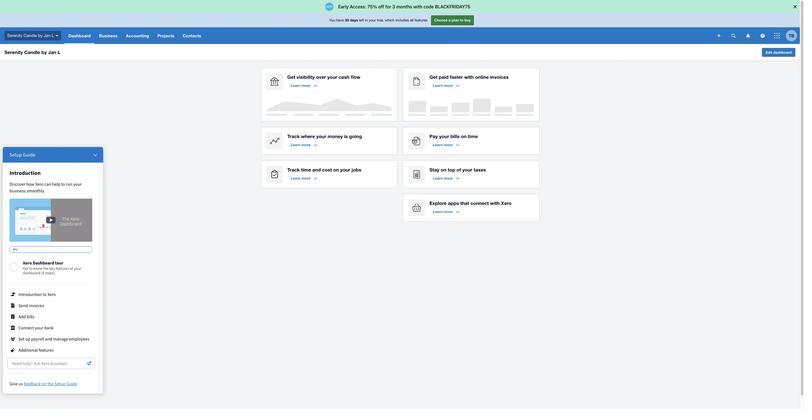 Task type: locate. For each thing, give the bounding box(es) containing it.
learn more down paid
[[433, 83, 453, 88]]

your left jobs
[[341, 167, 351, 173]]

1 vertical spatial l
[[58, 49, 60, 55]]

learn more button down where
[[288, 141, 321, 150]]

faster
[[450, 74, 463, 80]]

your
[[369, 18, 376, 22], [328, 74, 338, 80], [317, 134, 327, 140], [440, 134, 450, 140], [341, 167, 351, 173], [463, 167, 473, 173]]

svg image
[[775, 33, 781, 39], [732, 34, 736, 38], [718, 34, 721, 37], [55, 35, 58, 36]]

choose
[[435, 18, 448, 22]]

taxes
[[474, 167, 486, 173]]

1 vertical spatial serenity candle by jan l
[[4, 49, 60, 55]]

get for get visibility over your cash flow
[[288, 74, 296, 80]]

more down 'track time and cost on your jobs'
[[302, 176, 311, 181]]

to
[[460, 18, 464, 22]]

learn for paid
[[433, 83, 443, 88]]

on
[[461, 134, 467, 140], [334, 167, 339, 173], [441, 167, 447, 173]]

1 horizontal spatial get
[[430, 74, 438, 80]]

learn more button down visibility
[[288, 81, 321, 90]]

with left the xero
[[491, 201, 500, 207]]

0 vertical spatial candle
[[24, 33, 37, 38]]

tb
[[790, 33, 795, 38]]

over
[[316, 74, 326, 80]]

more
[[302, 83, 311, 88], [444, 83, 453, 88], [302, 143, 311, 147], [444, 143, 453, 147], [302, 176, 311, 181], [444, 176, 453, 181], [444, 210, 453, 214]]

learn more down visibility
[[291, 83, 311, 88]]

0 vertical spatial jan
[[44, 33, 51, 38]]

track right projects icon
[[288, 167, 300, 173]]

learn down visibility
[[291, 83, 301, 88]]

on right the cost
[[334, 167, 339, 173]]

flow
[[351, 74, 361, 80]]

1 vertical spatial candle
[[24, 49, 40, 55]]

learn
[[291, 83, 301, 88], [433, 83, 443, 88], [291, 143, 301, 147], [433, 143, 443, 147], [291, 176, 301, 181], [433, 176, 443, 181], [433, 210, 443, 214]]

more down paid
[[444, 83, 453, 88]]

more down visibility
[[302, 83, 311, 88]]

serenity
[[7, 33, 22, 38], [4, 49, 23, 55]]

you have 30 days left in your trial, which includes all features
[[329, 18, 428, 22]]

time
[[468, 134, 478, 140], [301, 167, 311, 173]]

dialog
[[0, 0, 805, 13]]

get left visibility
[[288, 74, 296, 80]]

time left and
[[301, 167, 311, 173]]

time right bills
[[468, 134, 478, 140]]

1 horizontal spatial l
[[58, 49, 60, 55]]

taxes icon image
[[409, 166, 425, 183]]

by inside popup button
[[38, 33, 43, 38]]

0 vertical spatial track
[[288, 134, 300, 140]]

0 vertical spatial serenity candle by jan l
[[7, 33, 54, 38]]

learn more for time
[[291, 176, 311, 181]]

serenity candle by jan l
[[7, 33, 54, 38], [4, 49, 60, 55]]

bills
[[451, 134, 460, 140]]

stay on top of your taxes
[[430, 167, 486, 173]]

learn more down where
[[291, 143, 311, 147]]

banner
[[0, 13, 801, 44]]

cash
[[339, 74, 350, 80]]

learn more for where
[[291, 143, 311, 147]]

0 horizontal spatial l
[[52, 33, 54, 38]]

track
[[288, 134, 300, 140], [288, 167, 300, 173]]

more down top
[[444, 176, 453, 181]]

more for visibility
[[302, 83, 311, 88]]

more down pay your bills on time
[[444, 143, 453, 147]]

1 horizontal spatial with
[[491, 201, 500, 207]]

of
[[457, 167, 461, 173]]

0 vertical spatial time
[[468, 134, 478, 140]]

more down where
[[302, 143, 311, 147]]

your right where
[[317, 134, 327, 140]]

0 horizontal spatial get
[[288, 74, 296, 80]]

learn more button down paid
[[430, 81, 463, 90]]

1 horizontal spatial svg image
[[761, 34, 765, 38]]

learn down stay
[[433, 176, 443, 181]]

serenity inside popup button
[[7, 33, 22, 38]]

learn more button down top
[[430, 174, 463, 183]]

1 horizontal spatial on
[[441, 167, 447, 173]]

1 get from the left
[[288, 74, 296, 80]]

learn more
[[291, 83, 311, 88], [433, 83, 453, 88], [291, 143, 311, 147], [433, 143, 453, 147], [291, 176, 311, 181], [433, 176, 453, 181], [433, 210, 453, 214]]

navigation
[[64, 27, 714, 44]]

30
[[345, 18, 349, 22]]

learn more for paid
[[433, 83, 453, 88]]

learn more down explore at the right of the page
[[433, 210, 453, 214]]

get visibility over your cash flow
[[288, 74, 361, 80]]

projects
[[158, 33, 175, 38]]

learn for on
[[433, 176, 443, 181]]

1 track from the top
[[288, 134, 300, 140]]

learn for where
[[291, 143, 301, 147]]

0 vertical spatial by
[[38, 33, 43, 38]]

your right in
[[369, 18, 376, 22]]

jan
[[44, 33, 51, 38], [48, 49, 56, 55]]

explore apps that connect with xero
[[430, 201, 512, 207]]

serenity candle by jan l inside popup button
[[7, 33, 54, 38]]

is
[[344, 134, 348, 140]]

learn down 'pay'
[[433, 143, 443, 147]]

l
[[52, 33, 54, 38], [58, 49, 60, 55]]

get
[[288, 74, 296, 80], [430, 74, 438, 80]]

accounting button
[[122, 27, 153, 44]]

going
[[350, 134, 362, 140]]

learn more button for time
[[288, 174, 321, 183]]

0 vertical spatial serenity
[[7, 33, 22, 38]]

svg image
[[747, 34, 751, 38], [761, 34, 765, 38]]

0 horizontal spatial with
[[465, 74, 474, 80]]

learn more button for on
[[430, 174, 463, 183]]

dashboard link
[[64, 27, 95, 44]]

1 vertical spatial track
[[288, 167, 300, 173]]

includes
[[396, 18, 409, 22]]

learn right projects icon
[[291, 176, 301, 181]]

1 vertical spatial serenity
[[4, 49, 23, 55]]

track left where
[[288, 134, 300, 140]]

all
[[410, 18, 414, 22]]

learn right track money icon
[[291, 143, 301, 147]]

learn down paid
[[433, 83, 443, 88]]

1 vertical spatial time
[[301, 167, 311, 173]]

with
[[465, 74, 474, 80], [491, 201, 500, 207]]

top
[[448, 167, 456, 173]]

2 track from the top
[[288, 167, 300, 173]]

on right bills
[[461, 134, 467, 140]]

2 get from the left
[[430, 74, 438, 80]]

in
[[365, 18, 368, 22]]

learn more button
[[288, 81, 321, 90], [430, 81, 463, 90], [288, 141, 321, 150], [430, 141, 463, 150], [288, 174, 321, 183], [430, 174, 463, 183], [430, 208, 463, 217]]

learn more down 'track time and cost on your jobs'
[[291, 176, 311, 181]]

online
[[476, 74, 489, 80]]

by
[[38, 33, 43, 38], [41, 49, 47, 55]]

that
[[461, 201, 470, 207]]

0 vertical spatial l
[[52, 33, 54, 38]]

your right 'pay'
[[440, 134, 450, 140]]

with right the faster
[[465, 74, 474, 80]]

have
[[337, 18, 344, 22]]

learn more for visibility
[[291, 83, 311, 88]]

learn more for apps
[[433, 210, 453, 214]]

connect
[[471, 201, 489, 207]]

learn more down stay
[[433, 176, 453, 181]]

buy
[[465, 18, 471, 22]]

learn more button down "apps"
[[430, 208, 463, 217]]

learn more for on
[[433, 176, 453, 181]]

on left top
[[441, 167, 447, 173]]

accounting
[[126, 33, 149, 38]]

which
[[385, 18, 395, 22]]

0 horizontal spatial time
[[301, 167, 311, 173]]

learn more button down pay your bills on time
[[430, 141, 463, 150]]

business button
[[95, 27, 122, 44]]

more down "apps"
[[444, 210, 453, 214]]

2 horizontal spatial on
[[461, 134, 467, 140]]

0 horizontal spatial on
[[334, 167, 339, 173]]

get paid faster with online invoices
[[430, 74, 509, 80]]

1 vertical spatial with
[[491, 201, 500, 207]]

learn more button down and
[[288, 174, 321, 183]]

pay your bills on time
[[430, 134, 478, 140]]

choose a plan to buy
[[435, 18, 471, 22]]

0 horizontal spatial svg image
[[747, 34, 751, 38]]

candle
[[24, 33, 37, 38], [24, 49, 40, 55]]

learn for time
[[291, 176, 301, 181]]

your right over
[[328, 74, 338, 80]]

get for get paid faster with online invoices
[[430, 74, 438, 80]]

explore
[[430, 201, 447, 207]]

your right "of"
[[463, 167, 473, 173]]

learn down explore at the right of the page
[[433, 210, 443, 214]]

get left paid
[[430, 74, 438, 80]]

0 vertical spatial with
[[465, 74, 474, 80]]

learn more down 'pay'
[[433, 143, 453, 147]]

days
[[350, 18, 358, 22]]



Task type: describe. For each thing, give the bounding box(es) containing it.
edit dashboard button
[[763, 48, 796, 57]]

contacts
[[183, 33, 201, 38]]

tb button
[[787, 27, 801, 44]]

stay
[[430, 167, 440, 173]]

learn for apps
[[433, 210, 443, 214]]

money
[[328, 134, 343, 140]]

business
[[99, 33, 118, 38]]

more for where
[[302, 143, 311, 147]]

edit dashboard
[[766, 50, 793, 55]]

track for track time and cost on your jobs
[[288, 167, 300, 173]]

2 svg image from the left
[[761, 34, 765, 38]]

learn more button for where
[[288, 141, 321, 150]]

learn more button for visibility
[[288, 81, 321, 90]]

cost
[[322, 167, 332, 173]]

trial,
[[377, 18, 384, 22]]

learn for visibility
[[291, 83, 301, 88]]

jobs
[[352, 167, 362, 173]]

contacts button
[[179, 27, 206, 44]]

track money icon image
[[266, 133, 283, 150]]

more for paid
[[444, 83, 453, 88]]

your inside you have 30 days left in your trial, which includes all features
[[369, 18, 376, 22]]

svg image inside serenity candle by jan l popup button
[[55, 35, 58, 36]]

invoices preview bar graph image
[[409, 99, 534, 116]]

l inside popup button
[[52, 33, 54, 38]]

banking preview line graph image
[[266, 99, 392, 116]]

learn for your
[[433, 143, 443, 147]]

invoices
[[491, 74, 509, 80]]

banner containing tb
[[0, 13, 801, 44]]

track time and cost on your jobs
[[288, 167, 362, 173]]

track where your money is going
[[288, 134, 362, 140]]

add-ons icon image
[[409, 200, 425, 217]]

a
[[449, 18, 451, 22]]

edit
[[766, 50, 773, 55]]

pay
[[430, 134, 438, 140]]

more for on
[[444, 176, 453, 181]]

candle inside popup button
[[24, 33, 37, 38]]

1 horizontal spatial time
[[468, 134, 478, 140]]

paid
[[439, 74, 449, 80]]

navigation containing dashboard
[[64, 27, 714, 44]]

jan inside popup button
[[44, 33, 51, 38]]

left
[[359, 18, 364, 22]]

learn more button for paid
[[430, 81, 463, 90]]

features
[[415, 18, 428, 22]]

learn more button for your
[[430, 141, 463, 150]]

visibility
[[297, 74, 315, 80]]

you
[[329, 18, 336, 22]]

projects button
[[153, 27, 179, 44]]

1 vertical spatial jan
[[48, 49, 56, 55]]

learn more button for apps
[[430, 208, 463, 217]]

serenity candle by jan l button
[[0, 27, 64, 44]]

1 vertical spatial by
[[41, 49, 47, 55]]

more for apps
[[444, 210, 453, 214]]

xero
[[502, 201, 512, 207]]

more for your
[[444, 143, 453, 147]]

learn more for your
[[433, 143, 453, 147]]

track for track where your money is going
[[288, 134, 300, 140]]

apps
[[448, 201, 459, 207]]

where
[[301, 134, 315, 140]]

banking icon image
[[266, 73, 283, 90]]

more for time
[[302, 176, 311, 181]]

1 svg image from the left
[[747, 34, 751, 38]]

dashboard
[[69, 33, 91, 38]]

and
[[313, 167, 321, 173]]

bills icon image
[[409, 133, 425, 150]]

projects icon image
[[266, 166, 283, 183]]

dashboard
[[774, 50, 793, 55]]

invoices icon image
[[409, 73, 425, 90]]

plan
[[452, 18, 459, 22]]



Task type: vqa. For each thing, say whether or not it's contained in the screenshot.
the bottom time
yes



